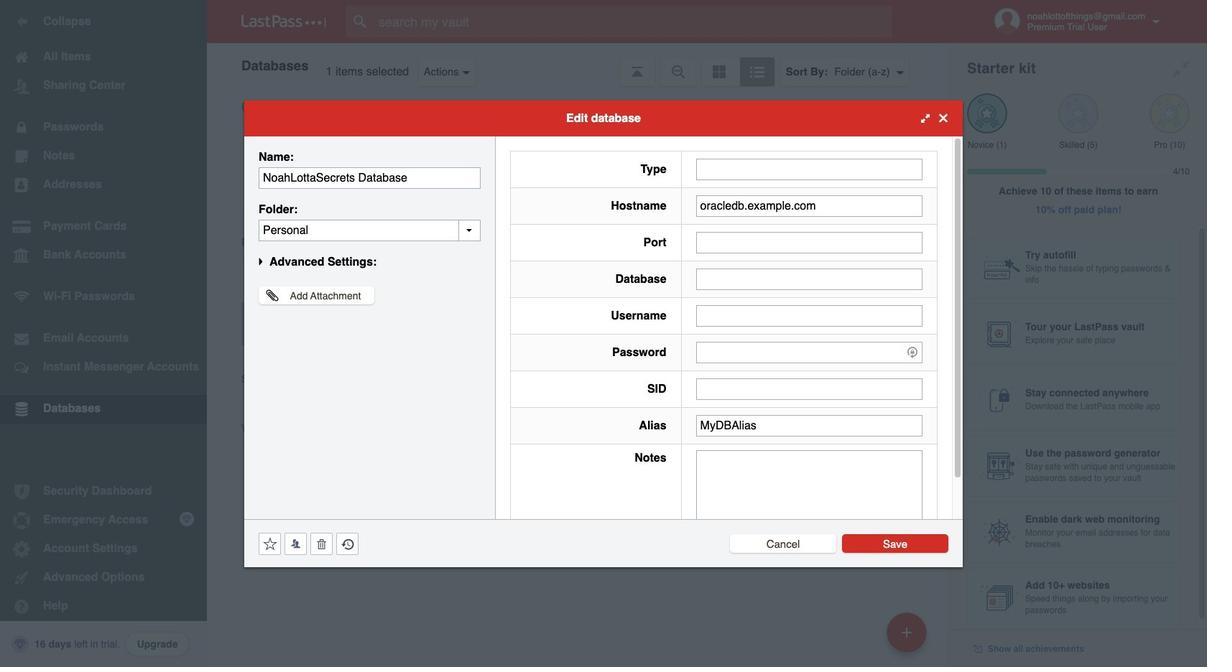 Task type: locate. For each thing, give the bounding box(es) containing it.
main navigation navigation
[[0, 0, 207, 668]]

vault options navigation
[[207, 43, 950, 86]]

new item navigation
[[882, 609, 936, 668]]

None text field
[[259, 167, 481, 189], [259, 220, 481, 241], [696, 232, 923, 253], [696, 268, 923, 290], [696, 305, 923, 327], [696, 415, 923, 437], [696, 450, 923, 539], [259, 167, 481, 189], [259, 220, 481, 241], [696, 232, 923, 253], [696, 268, 923, 290], [696, 305, 923, 327], [696, 415, 923, 437], [696, 450, 923, 539]]

dialog
[[244, 100, 963, 567]]

None password field
[[696, 342, 923, 363]]

None text field
[[696, 158, 923, 180], [696, 195, 923, 217], [696, 378, 923, 400], [696, 158, 923, 180], [696, 195, 923, 217], [696, 378, 923, 400]]

Search search field
[[346, 6, 921, 37]]



Task type: describe. For each thing, give the bounding box(es) containing it.
new item image
[[902, 628, 912, 638]]

lastpass image
[[241, 15, 326, 28]]

search my vault text field
[[346, 6, 921, 37]]



